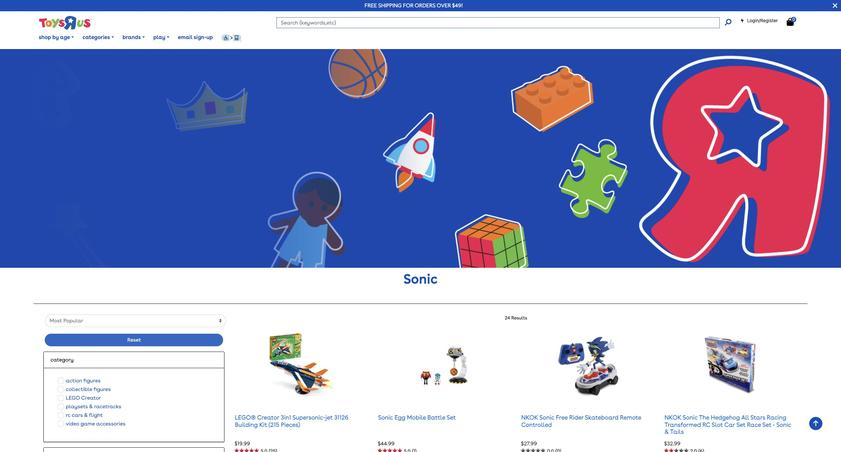Task type: vqa. For each thing, say whether or not it's contained in the screenshot.
$49.93
no



Task type: locate. For each thing, give the bounding box(es) containing it.
hedgehog
[[712, 414, 741, 421]]

nkok
[[522, 414, 539, 421], [665, 414, 682, 421]]

0 horizontal spatial creator
[[81, 395, 101, 401]]

email sign-up link
[[174, 29, 217, 46]]

1 vertical spatial figures
[[94, 386, 111, 393]]

action figures
[[66, 378, 101, 384]]

toys r us image
[[39, 15, 92, 30]]

by
[[52, 34, 59, 40]]

orders
[[415, 2, 436, 9]]

rc cars & flight button
[[56, 411, 105, 420]]

2 vertical spatial &
[[665, 429, 669, 436]]

set down all
[[737, 422, 746, 429]]

creator
[[81, 395, 101, 401], [257, 414, 279, 421]]

categories button
[[78, 29, 118, 46]]

pieces)
[[281, 422, 300, 429]]

lego®
[[235, 414, 256, 421]]

2 nkok from the left
[[665, 414, 682, 421]]

1 nkok from the left
[[522, 414, 539, 421]]

building
[[235, 422, 258, 429]]

nkok for nkok sonic the hedgehog all stars racing transformed rc slot car set race set - sonic & tails
[[665, 414, 682, 421]]

& right cars
[[84, 412, 88, 419]]

set left -
[[763, 422, 772, 429]]

category element
[[51, 356, 218, 364]]

set right battle
[[447, 414, 456, 421]]

& up the flight
[[89, 404, 93, 410]]

skateboard
[[586, 414, 619, 421]]

$44.99
[[378, 441, 395, 447]]

free shipping for orders over $49! link
[[365, 2, 463, 9]]

1 vertical spatial &
[[84, 412, 88, 419]]

creator inside lego® creator 3in1 supersonic-jet 31126 building kit (215 pieces)
[[257, 414, 279, 421]]

nkok sonic free rider skateboard remote controlled link
[[522, 414, 642, 429]]

shop by age
[[39, 34, 70, 40]]

figures inside button
[[83, 378, 101, 384]]

controlled
[[522, 422, 552, 429]]

creator up kit
[[257, 414, 279, 421]]

egg
[[395, 414, 406, 421]]

lego creator button
[[56, 394, 103, 403]]

24 results
[[505, 315, 528, 321]]

figures up the collectible figures
[[83, 378, 101, 384]]

free
[[365, 2, 377, 9]]

shop by age button
[[35, 29, 78, 46]]

0 horizontal spatial nkok
[[522, 414, 539, 421]]

figures up racetracks
[[94, 386, 111, 393]]

1 horizontal spatial set
[[737, 422, 746, 429]]

shipping
[[379, 2, 402, 9]]

age
[[60, 34, 70, 40]]

collectible figures
[[66, 386, 111, 393]]

shop
[[39, 34, 51, 40]]

nkok sonic free rider skateboard remote controlled
[[522, 414, 642, 429]]

sonic egg mobile battle set
[[378, 414, 456, 421]]

2 horizontal spatial set
[[763, 422, 772, 429]]

1 horizontal spatial creator
[[257, 414, 279, 421]]

-
[[773, 422, 776, 429]]

login/register button
[[741, 17, 779, 24]]

&
[[89, 404, 93, 410], [84, 412, 88, 419], [665, 429, 669, 436]]

0 horizontal spatial &
[[84, 412, 88, 419]]

1 vertical spatial creator
[[257, 414, 279, 421]]

cars
[[72, 412, 83, 419]]

set
[[447, 414, 456, 421], [737, 422, 746, 429], [763, 422, 772, 429]]

figures
[[83, 378, 101, 384], [94, 386, 111, 393]]

free
[[556, 414, 568, 421]]

up
[[207, 34, 213, 40]]

lego® creator 3in1 supersonic-jet 31126 building kit (215 pieces) link
[[235, 414, 349, 429]]

$27.99
[[521, 441, 537, 447]]

nkok up transformed
[[665, 414, 682, 421]]

results
[[512, 315, 528, 321]]

the
[[700, 414, 710, 421]]

0 vertical spatial &
[[89, 404, 93, 410]]

game
[[81, 421, 95, 427]]

transformed
[[665, 422, 702, 429]]

2 horizontal spatial &
[[665, 429, 669, 436]]

sonic
[[404, 271, 438, 287], [378, 414, 393, 421], [540, 414, 555, 421], [683, 414, 698, 421], [777, 422, 792, 429]]

tails
[[671, 429, 684, 436]]

& left the tails at the bottom of the page
[[665, 429, 669, 436]]

kit
[[259, 422, 267, 429]]

play
[[153, 34, 166, 40]]

1 horizontal spatial nkok
[[665, 414, 682, 421]]

creator inside button
[[81, 395, 101, 401]]

menu bar
[[35, 26, 842, 49]]

figures inside button
[[94, 386, 111, 393]]

creator up playsets & racetracks button
[[81, 395, 101, 401]]

0 vertical spatial figures
[[83, 378, 101, 384]]

video
[[66, 421, 79, 427]]

lego® creator 3in1 supersonic-jet 31126 building kit (215 pieces)
[[235, 414, 349, 429]]

nkok inside nkok sonic free rider skateboard remote controlled
[[522, 414, 539, 421]]

nkok up controlled
[[522, 414, 539, 421]]

menu bar containing shop by age
[[35, 26, 842, 49]]

nkok inside nkok sonic the hedgehog all stars racing transformed rc slot car set race set - sonic & tails
[[665, 414, 682, 421]]

brands button
[[118, 29, 149, 46]]

creator for lego
[[81, 395, 101, 401]]

0 vertical spatial creator
[[81, 395, 101, 401]]

1 horizontal spatial &
[[89, 404, 93, 410]]

nkok sonic the hedgehog all stars racing transformed rc slot car set race set - sonic & tails
[[665, 414, 792, 436]]

stars
[[751, 414, 766, 421]]

category
[[51, 357, 74, 363]]

sign-
[[194, 34, 207, 40]]

rc
[[703, 422, 711, 429]]

login/register
[[748, 18, 779, 23]]

shopping bag image
[[787, 18, 794, 26]]

playsets
[[66, 404, 88, 410]]

rc
[[66, 412, 71, 419]]

nkok sonic free rider skateboard remote controlled image
[[555, 333, 621, 399]]

None search field
[[277, 17, 732, 28]]

creator for lego®
[[257, 414, 279, 421]]

& inside nkok sonic the hedgehog all stars racing transformed rc slot car set race set - sonic & tails
[[665, 429, 669, 436]]



Task type: describe. For each thing, give the bounding box(es) containing it.
lego® creator 3in1 supersonic-jet 31126 building kit (215 pieces) image
[[268, 333, 335, 399]]

video game accessories
[[66, 421, 126, 427]]

supersonic-
[[293, 414, 326, 421]]

racing
[[767, 414, 787, 421]]

lego creator
[[66, 395, 101, 401]]

sonic main content
[[0, 49, 842, 453]]

this icon serves as a link to download the essential accessibility assistive technology app for individuals with physical disabilities. it is featured as part of our commitment to diversity and inclusion. image
[[222, 34, 242, 41]]

play button
[[149, 29, 174, 46]]

figures for action figures
[[83, 378, 101, 384]]

car
[[725, 422, 736, 429]]

0
[[793, 17, 796, 22]]

sonic egg mobile battle set link
[[378, 414, 456, 421]]

Enter Keyword or Item No. search field
[[277, 17, 720, 28]]

jet
[[326, 414, 333, 421]]

race
[[748, 422, 762, 429]]

(215
[[269, 422, 280, 429]]

0 link
[[787, 17, 801, 26]]

categories
[[83, 34, 110, 40]]

figures for collectible figures
[[94, 386, 111, 393]]

sonic egg mobile battle set image
[[418, 333, 472, 399]]

$32.99
[[665, 441, 681, 447]]

0 horizontal spatial set
[[447, 414, 456, 421]]

battle
[[428, 414, 446, 421]]

video game accessories button
[[56, 420, 128, 429]]

reset
[[127, 337, 141, 343]]

for
[[403, 2, 414, 9]]

rider
[[570, 414, 584, 421]]

$49!
[[453, 2, 463, 9]]

slot
[[712, 422, 724, 429]]

rc cars & flight
[[66, 412, 103, 419]]

mobile
[[407, 414, 426, 421]]

collectible figures button
[[56, 385, 113, 394]]

remote
[[621, 414, 642, 421]]

brands
[[123, 34, 141, 40]]

flight
[[89, 412, 103, 419]]

email sign-up
[[178, 34, 213, 40]]

31126
[[334, 414, 349, 421]]

product-tab tab panel
[[39, 315, 804, 453]]

all
[[742, 414, 750, 421]]

free shipping for orders over $49!
[[365, 2, 463, 9]]

$19.99
[[235, 441, 250, 447]]

sonic inside nkok sonic free rider skateboard remote controlled
[[540, 414, 555, 421]]

action figures button
[[56, 377, 103, 385]]

playsets & racetracks button
[[56, 403, 123, 411]]

email
[[178, 34, 193, 40]]

lego
[[66, 395, 80, 401]]

accessories
[[96, 421, 126, 427]]

24
[[505, 315, 511, 321]]

racetracks
[[94, 404, 121, 410]]

playsets & racetracks
[[66, 404, 121, 410]]

close button image
[[834, 2, 838, 9]]

reset button
[[45, 334, 223, 347]]

over
[[437, 2, 451, 9]]

action
[[66, 378, 82, 384]]

3in1
[[281, 414, 291, 421]]

nkok sonic the hedgehog all stars racing transformed rc slot car set race set - sonic & tails link
[[665, 414, 792, 436]]

nkok sonic the hedgehog all stars racing transformed rc slot car set race set - sonic & tails image
[[698, 333, 765, 399]]

collectible
[[66, 386, 92, 393]]

nkok for nkok sonic free rider skateboard remote controlled
[[522, 414, 539, 421]]



